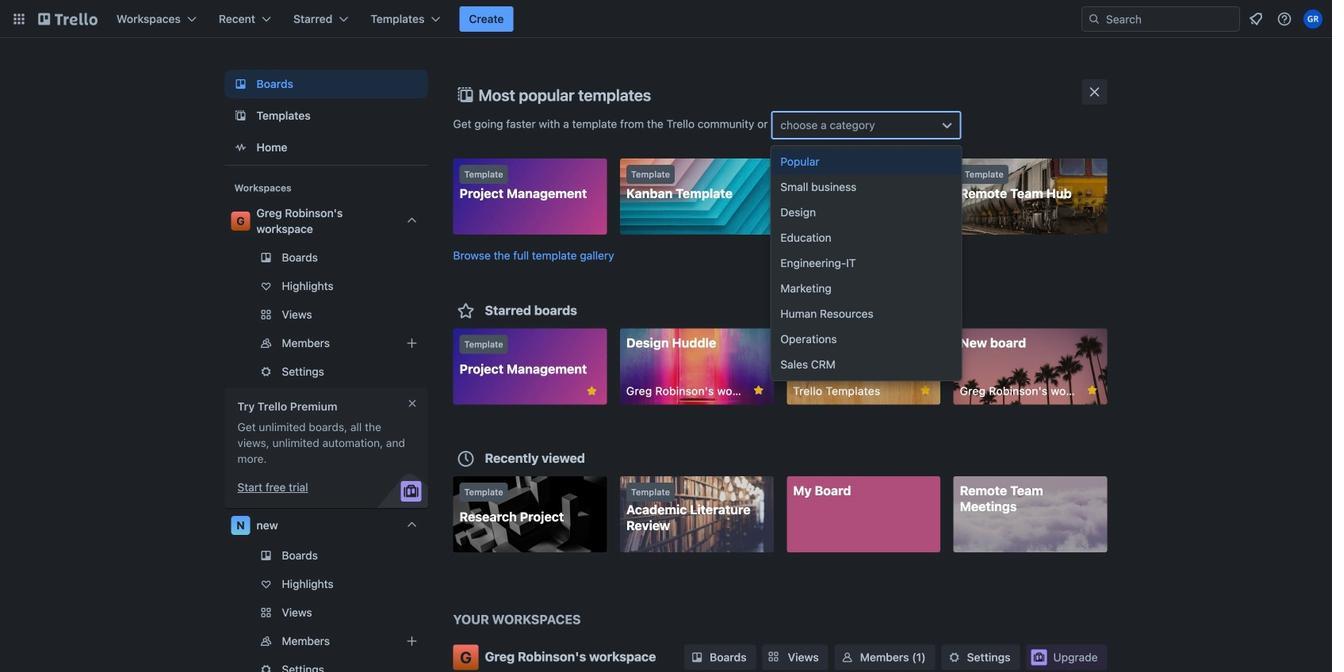 Task type: describe. For each thing, give the bounding box(es) containing it.
1 horizontal spatial click to unstar this board. it will be removed from your starred list. image
[[752, 383, 766, 398]]

primary element
[[0, 0, 1332, 38]]

add image
[[402, 632, 421, 651]]

open information menu image
[[1277, 11, 1292, 27]]

greg robinson (gregrobinson96) image
[[1304, 10, 1323, 29]]

template board image
[[231, 106, 250, 125]]

Search field
[[1101, 8, 1239, 30]]



Task type: vqa. For each thing, say whether or not it's contained in the screenshot.
first sm image from the right
yes



Task type: locate. For each thing, give the bounding box(es) containing it.
0 notifications image
[[1246, 10, 1266, 29]]

board image
[[231, 75, 250, 94]]

home image
[[231, 138, 250, 157]]

1 horizontal spatial sm image
[[839, 650, 855, 666]]

0 horizontal spatial sm image
[[689, 650, 705, 666]]

2 sm image from the left
[[839, 650, 855, 666]]

1 sm image from the left
[[689, 650, 705, 666]]

search image
[[1088, 13, 1101, 25]]

add image
[[402, 334, 421, 353]]

back to home image
[[38, 6, 98, 32]]

0 horizontal spatial click to unstar this board. it will be removed from your starred list. image
[[585, 384, 599, 398]]

click to unstar this board. it will be removed from your starred list. image
[[918, 383, 933, 398]]

sm image
[[689, 650, 705, 666], [839, 650, 855, 666], [946, 650, 962, 666]]

3 sm image from the left
[[946, 650, 962, 666]]

click to unstar this board. it will be removed from your starred list. image
[[752, 383, 766, 398], [585, 384, 599, 398]]

2 horizontal spatial sm image
[[946, 650, 962, 666]]



